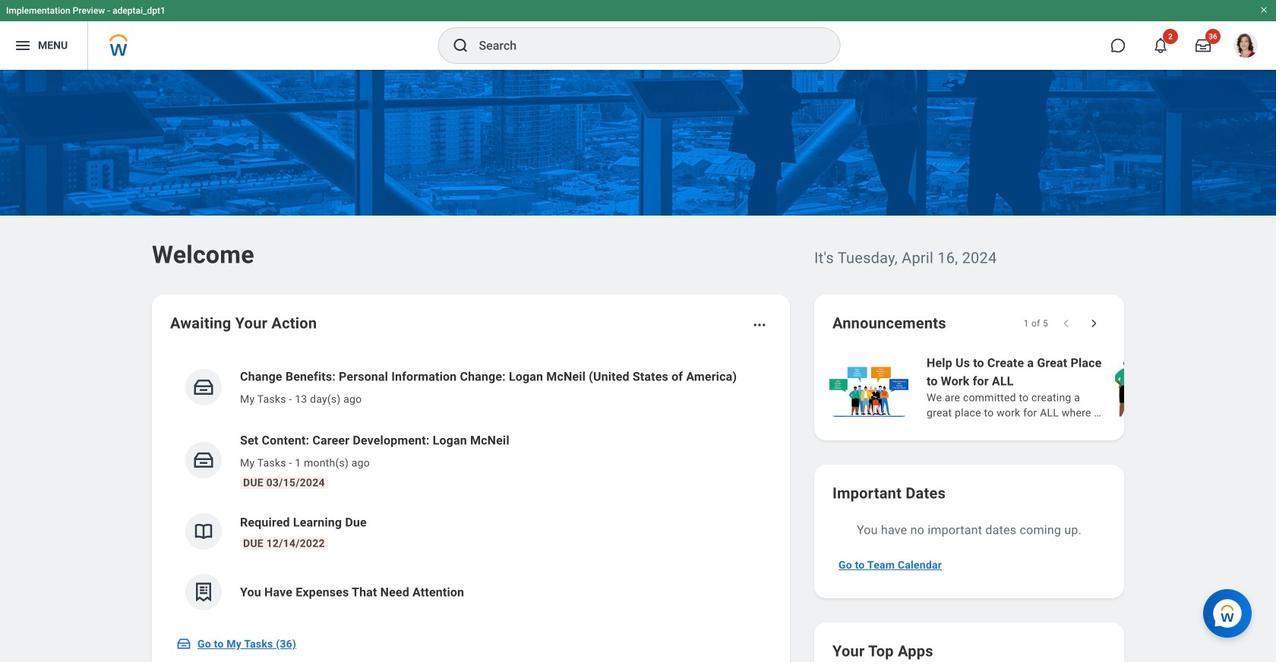 Task type: describe. For each thing, give the bounding box(es) containing it.
1 inbox image from the top
[[192, 376, 215, 399]]

search image
[[452, 36, 470, 55]]

chevron right small image
[[1087, 316, 1102, 331]]

chevron left small image
[[1059, 316, 1074, 331]]

inbox large image
[[1196, 38, 1211, 53]]

notifications large image
[[1153, 38, 1169, 53]]

1 horizontal spatial list
[[827, 353, 1276, 422]]

0 horizontal spatial list
[[170, 356, 772, 623]]

dashboard expenses image
[[192, 581, 215, 604]]

inbox image
[[176, 637, 191, 652]]

justify image
[[14, 36, 32, 55]]

Search Workday  search field
[[479, 29, 809, 62]]



Task type: vqa. For each thing, say whether or not it's contained in the screenshot.
'dashboard expenses' image
yes



Task type: locate. For each thing, give the bounding box(es) containing it.
inbox image
[[192, 376, 215, 399], [192, 449, 215, 472]]

0 vertical spatial inbox image
[[192, 376, 215, 399]]

banner
[[0, 0, 1276, 70]]

status
[[1024, 318, 1049, 330]]

main content
[[0, 70, 1276, 663]]

2 inbox image from the top
[[192, 449, 215, 472]]

related actions image
[[752, 318, 767, 333]]

1 vertical spatial inbox image
[[192, 449, 215, 472]]

close environment banner image
[[1260, 5, 1269, 14]]

list
[[827, 353, 1276, 422], [170, 356, 772, 623]]

book open image
[[192, 520, 215, 543]]

profile logan mcneil image
[[1234, 33, 1258, 61]]



